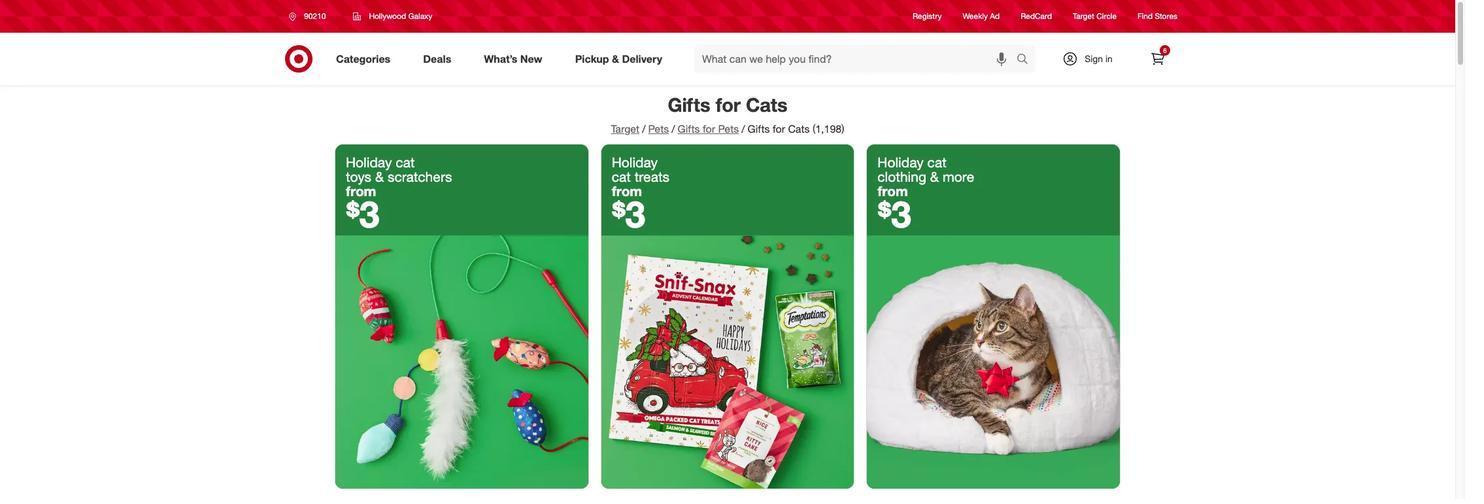 Task type: locate. For each thing, give the bounding box(es) containing it.
$3 for holiday cat treats from
[[612, 192, 646, 236]]

target inside gifts for cats target / pets / gifts for pets / gifts for cats (1,198)
[[611, 122, 640, 135]]

registry
[[913, 11, 942, 21]]

target circle link
[[1073, 11, 1117, 22]]

from
[[346, 182, 376, 199], [612, 182, 642, 199], [878, 182, 908, 199]]

sign
[[1085, 53, 1104, 64]]

deals
[[423, 52, 451, 65]]

$3 for holiday cat toys & scratchers from
[[346, 192, 380, 236]]

from inside 'holiday cat toys & scratchers from'
[[346, 182, 376, 199]]

target left pets link
[[611, 122, 640, 135]]

2 horizontal spatial from
[[878, 182, 908, 199]]

1 horizontal spatial $3
[[612, 192, 646, 236]]

1 horizontal spatial /
[[672, 122, 675, 135]]

/ left pets link
[[642, 122, 646, 135]]

0 horizontal spatial $3
[[346, 192, 380, 236]]

0 vertical spatial cats
[[746, 93, 788, 116]]

0 horizontal spatial pets
[[649, 122, 669, 135]]

gifts right pets link
[[678, 122, 700, 135]]

weekly ad
[[963, 11, 1000, 21]]

1 horizontal spatial holiday
[[612, 154, 658, 171]]

holiday cat treats from
[[612, 154, 670, 199]]

2 horizontal spatial holiday
[[878, 154, 924, 171]]

& inside holiday cat clothing & more from
[[931, 168, 939, 185]]

gifts
[[668, 93, 711, 116], [678, 122, 700, 135], [748, 122, 770, 135]]

2 $3 from the left
[[612, 192, 646, 236]]

gifts for pets link
[[678, 122, 739, 135]]

3 holiday from the left
[[878, 154, 924, 171]]

6 link
[[1144, 44, 1173, 73]]

find
[[1138, 11, 1153, 21]]

2 from from the left
[[612, 182, 642, 199]]

$3 down toys
[[346, 192, 380, 236]]

more
[[943, 168, 975, 185]]

& inside 'holiday cat toys & scratchers from'
[[375, 168, 384, 185]]

in
[[1106, 53, 1113, 64]]

1 horizontal spatial pets
[[718, 122, 739, 135]]

weekly
[[963, 11, 988, 21]]

holiday for treats
[[612, 154, 658, 171]]

holiday
[[346, 154, 392, 171], [612, 154, 658, 171], [878, 154, 924, 171]]

1 pets from the left
[[649, 122, 669, 135]]

pickup & delivery
[[575, 52, 663, 65]]

0 horizontal spatial cat
[[396, 154, 415, 171]]

/
[[642, 122, 646, 135], [672, 122, 675, 135], [742, 122, 745, 135]]

holiday inside 'holiday cat toys & scratchers from'
[[346, 154, 392, 171]]

from inside holiday cat treats from
[[612, 182, 642, 199]]

scratchers
[[388, 168, 452, 185]]

target
[[1073, 11, 1095, 21], [611, 122, 640, 135]]

holiday for toys
[[346, 154, 392, 171]]

deals link
[[412, 44, 468, 73]]

target left circle
[[1073, 11, 1095, 21]]

pets link
[[649, 122, 669, 135]]

cat inside holiday cat treats from
[[612, 168, 631, 185]]

1 vertical spatial target
[[611, 122, 640, 135]]

& right toys
[[375, 168, 384, 185]]

1 $3 from the left
[[346, 192, 380, 236]]

cat
[[396, 154, 415, 171], [928, 154, 947, 171], [612, 168, 631, 185]]

2 horizontal spatial &
[[931, 168, 939, 185]]

cat inside 'holiday cat toys & scratchers from'
[[396, 154, 415, 171]]

cat for scratchers
[[396, 154, 415, 171]]

& right pickup
[[612, 52, 619, 65]]

$3
[[346, 192, 380, 236], [612, 192, 646, 236], [878, 192, 912, 236]]

weekly ad link
[[963, 11, 1000, 22]]

sign in link
[[1052, 44, 1134, 73]]

3 / from the left
[[742, 122, 745, 135]]

search
[[1011, 53, 1043, 66]]

0 horizontal spatial target
[[611, 122, 640, 135]]

pets
[[649, 122, 669, 135], [718, 122, 739, 135]]

1 from from the left
[[346, 182, 376, 199]]

1 horizontal spatial target
[[1073, 11, 1095, 21]]

delivery
[[622, 52, 663, 65]]

stores
[[1155, 11, 1178, 21]]

from inside holiday cat clothing & more from
[[878, 182, 908, 199]]

2 horizontal spatial /
[[742, 122, 745, 135]]

redcard link
[[1021, 11, 1052, 22]]

&
[[612, 52, 619, 65], [375, 168, 384, 185], [931, 168, 939, 185]]

3 from from the left
[[878, 182, 908, 199]]

hollywood
[[369, 11, 406, 21]]

for
[[716, 93, 741, 116], [703, 122, 716, 135], [773, 122, 786, 135]]

cat right clothing
[[928, 154, 947, 171]]

/ right gifts for pets link
[[742, 122, 745, 135]]

2 horizontal spatial cat
[[928, 154, 947, 171]]

1 horizontal spatial from
[[612, 182, 642, 199]]

find stores
[[1138, 11, 1178, 21]]

gifts up gifts for pets link
[[668, 93, 711, 116]]

& left more at top
[[931, 168, 939, 185]]

$3 down the "treats"
[[612, 192, 646, 236]]

0 vertical spatial target
[[1073, 11, 1095, 21]]

0 horizontal spatial from
[[346, 182, 376, 199]]

& for holiday cat toys & scratchers from
[[375, 168, 384, 185]]

cat right toys
[[396, 154, 415, 171]]

holiday cat toys & scratchers from
[[346, 154, 452, 199]]

cats
[[746, 93, 788, 116], [788, 122, 810, 135]]

cat left the "treats"
[[612, 168, 631, 185]]

1 horizontal spatial cat
[[612, 168, 631, 185]]

cat for more
[[928, 154, 947, 171]]

0 horizontal spatial holiday
[[346, 154, 392, 171]]

/ right pets link
[[672, 122, 675, 135]]

0 horizontal spatial &
[[375, 168, 384, 185]]

1 holiday from the left
[[346, 154, 392, 171]]

from for toys
[[346, 182, 376, 199]]

cat inside holiday cat clothing & more from
[[928, 154, 947, 171]]

treats
[[635, 168, 670, 185]]

2 horizontal spatial $3
[[878, 192, 912, 236]]

2 holiday from the left
[[612, 154, 658, 171]]

$3 down clothing
[[878, 192, 912, 236]]

toys
[[346, 168, 372, 185]]

ad
[[990, 11, 1000, 21]]

1 horizontal spatial cats
[[788, 122, 810, 135]]

3 $3 from the left
[[878, 192, 912, 236]]

(1,198)
[[813, 122, 845, 135]]

1 horizontal spatial &
[[612, 52, 619, 65]]

holiday inside holiday cat clothing & more from
[[878, 154, 924, 171]]

holiday inside holiday cat treats from
[[612, 154, 658, 171]]

0 horizontal spatial /
[[642, 122, 646, 135]]



Task type: vqa. For each thing, say whether or not it's contained in the screenshot.


Task type: describe. For each thing, give the bounding box(es) containing it.
categories link
[[325, 44, 407, 73]]

90210
[[304, 11, 326, 21]]

pickup
[[575, 52, 609, 65]]

2 pets from the left
[[718, 122, 739, 135]]

& for holiday cat clothing & more from
[[931, 168, 939, 185]]

clothing
[[878, 168, 927, 185]]

0 horizontal spatial cats
[[746, 93, 788, 116]]

sign in
[[1085, 53, 1113, 64]]

for up gifts for pets link
[[716, 93, 741, 116]]

new
[[521, 52, 543, 65]]

for left (1,198) on the top
[[773, 122, 786, 135]]

90210 button
[[281, 5, 340, 28]]

what's
[[484, 52, 518, 65]]

redcard
[[1021, 11, 1052, 21]]

gifts right gifts for pets link
[[748, 122, 770, 135]]

holiday cat clothing & more from
[[878, 154, 975, 199]]

6
[[1164, 46, 1167, 54]]

1 vertical spatial cats
[[788, 122, 810, 135]]

holiday for clothing
[[878, 154, 924, 171]]

target link
[[611, 122, 640, 135]]

$3 for holiday cat clothing & more from
[[878, 192, 912, 236]]

find stores link
[[1138, 11, 1178, 22]]

registry link
[[913, 11, 942, 22]]

hollywood galaxy
[[369, 11, 433, 21]]

what's new link
[[473, 44, 559, 73]]

hollywood galaxy button
[[345, 5, 441, 28]]

from for clothing
[[878, 182, 908, 199]]

categories
[[336, 52, 391, 65]]

What can we help you find? suggestions appear below search field
[[695, 44, 1020, 73]]

circle
[[1097, 11, 1117, 21]]

what's new
[[484, 52, 543, 65]]

2 / from the left
[[672, 122, 675, 135]]

for right pets link
[[703, 122, 716, 135]]

pickup & delivery link
[[564, 44, 679, 73]]

galaxy
[[408, 11, 433, 21]]

target circle
[[1073, 11, 1117, 21]]

1 / from the left
[[642, 122, 646, 135]]

search button
[[1011, 44, 1043, 76]]

gifts for cats target / pets / gifts for pets / gifts for cats (1,198)
[[611, 93, 845, 135]]



